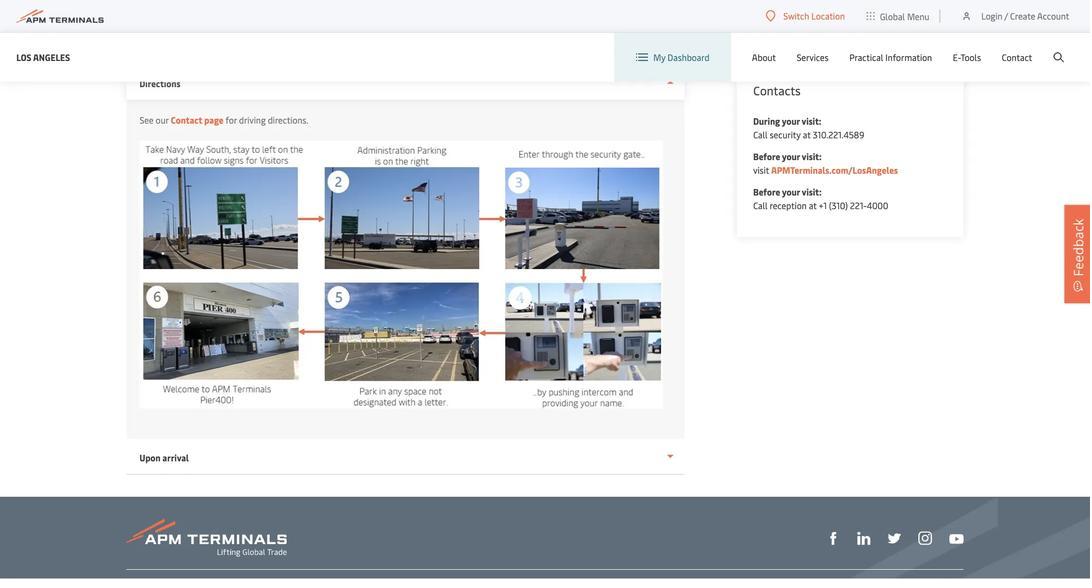 Task type: describe. For each thing, give the bounding box(es) containing it.
during
[[753, 115, 780, 127]]

upon arrival
[[140, 452, 189, 464]]

400
[[368, 17, 384, 28]]

0 horizontal spatial permitted
[[257, 30, 296, 42]]

login / create account link
[[961, 0, 1070, 32]]

apmterminals.com/losangeles link
[[771, 164, 898, 176]]

visit: inside before your visit: visit apmterminals.com/losangeles
[[802, 151, 822, 162]]

1 with from the left
[[233, 17, 250, 28]]

1 horizontal spatial reason
[[294, 17, 321, 28]]

1 horizontal spatial be
[[407, 17, 416, 28]]

+1
[[819, 200, 827, 212]]

my
[[654, 51, 666, 63]]

upon arrival button
[[126, 439, 685, 475]]

(pdf)
[[849, 17, 869, 29]]

information
[[886, 51, 932, 63]]

visit: for during your visit:
[[802, 115, 822, 127]]

only
[[180, 17, 198, 28]]

e-tools button
[[953, 33, 981, 82]]

before your visit: call reception at +1 (310) 221-4000
[[753, 186, 889, 212]]

my dashboard button
[[636, 33, 710, 82]]

before for call
[[753, 186, 780, 198]]

practical
[[850, 51, 884, 63]]

1 horizontal spatial shall
[[386, 17, 405, 28]]

/
[[1005, 10, 1008, 22]]

switch
[[784, 10, 809, 22]]

location
[[812, 10, 845, 22]]

visitor onboarding (pdf)
[[772, 17, 869, 29]]

see
[[140, 114, 154, 126]]

directions button
[[126, 65, 685, 100]]

feedback button
[[1065, 205, 1090, 303]]

pier 400 directions image
[[140, 141, 663, 409]]

los angeles link
[[16, 50, 70, 64]]

your for security
[[782, 115, 800, 127]]

2 with from the left
[[542, 17, 559, 28]]

to
[[323, 17, 331, 28]]

you tube link
[[950, 531, 964, 545]]

create
[[1010, 10, 1036, 22]]

310.221.4589
[[813, 129, 865, 141]]

0 vertical spatial permitted
[[419, 17, 458, 28]]

linkedin image
[[858, 532, 871, 545]]

linkedin__x28_alt_x29__3_ link
[[858, 531, 871, 545]]

pier
[[351, 17, 366, 28]]

at for reception
[[809, 200, 817, 212]]

at for security
[[803, 129, 811, 141]]

feedback
[[1069, 219, 1087, 277]]

visitor
[[772, 17, 798, 29]]

angeles
[[33, 51, 70, 63]]

a
[[252, 17, 257, 28]]

visitor onboarding (pdf) link
[[753, 16, 947, 30]]

account
[[1037, 10, 1070, 22]]

directions element
[[126, 100, 685, 439]]

2 business from the left
[[573, 17, 607, 28]]

menu
[[907, 10, 930, 22]]

switch location
[[784, 10, 845, 22]]

visit inside before your visit: visit apmterminals.com/losangeles
[[753, 164, 769, 176]]

your for reception
[[782, 186, 800, 198]]

practical information
[[850, 51, 932, 63]]

apmterminals.com/losangeles
[[771, 164, 898, 176]]

4000
[[867, 200, 889, 212]]

instagram link
[[919, 531, 932, 546]]

my dashboard
[[654, 51, 710, 63]]

persons
[[509, 17, 540, 28]]

visit inside only persons with a business reason to visit pier 400 shall be permitted on terminal. persons with no business reason shall not be permitted on terminal.
[[333, 17, 349, 28]]



Task type: vqa. For each thing, say whether or not it's contained in the screenshot.
Export
no



Task type: locate. For each thing, give the bounding box(es) containing it.
fill 44 link
[[888, 531, 901, 545]]

visit:
[[802, 115, 822, 127], [802, 151, 822, 162], [802, 186, 822, 198]]

1 vertical spatial permitted
[[257, 30, 296, 42]]

permitted
[[419, 17, 458, 28], [257, 30, 296, 42]]

0 horizontal spatial shall
[[209, 30, 227, 42]]

shape link
[[827, 531, 840, 545]]

visit
[[333, 17, 349, 28], [753, 164, 769, 176]]

1 horizontal spatial visit
[[753, 164, 769, 176]]

0 horizontal spatial with
[[233, 17, 250, 28]]

0 vertical spatial contact
[[1002, 51, 1033, 63]]

reason left to
[[294, 17, 321, 28]]

contact right our
[[171, 114, 202, 126]]

before your visit: visit apmterminals.com/losangeles
[[753, 151, 898, 176]]

directions
[[140, 78, 180, 89]]

practical information button
[[850, 33, 932, 82]]

e-tools
[[953, 51, 981, 63]]

1 horizontal spatial contact
[[1002, 51, 1033, 63]]

business
[[259, 17, 292, 28], [573, 17, 607, 28]]

2 vertical spatial visit:
[[802, 186, 822, 198]]

0 horizontal spatial visit
[[333, 17, 349, 28]]

only persons with a business reason to visit pier 400 shall be permitted on terminal. persons with no business reason shall not be permitted on terminal.
[[180, 17, 607, 42]]

before for visit
[[753, 151, 780, 162]]

contact
[[1002, 51, 1033, 63], [171, 114, 202, 126]]

business right a
[[259, 17, 292, 28]]

(310)
[[829, 200, 848, 212]]

login / create account
[[982, 10, 1070, 22]]

1 vertical spatial visit
[[753, 164, 769, 176]]

visit: inside during your visit: call security at 310.221.4589
[[802, 115, 822, 127]]

your
[[782, 115, 800, 127], [782, 151, 800, 162], [782, 186, 800, 198]]

terminal. left persons
[[472, 17, 507, 28]]

1 before from the top
[[753, 151, 780, 162]]

your up security
[[782, 115, 800, 127]]

see our contact page for driving directions.
[[140, 114, 308, 126]]

apmt footer logo image
[[126, 519, 287, 557]]

1 horizontal spatial permitted
[[419, 17, 458, 28]]

at
[[803, 129, 811, 141], [809, 200, 817, 212]]

global
[[880, 10, 905, 22]]

visit: up '310.221.4589'
[[802, 115, 822, 127]]

terminal.
[[472, 17, 507, 28], [310, 30, 345, 42]]

1 horizontal spatial with
[[542, 17, 559, 28]]

at right security
[[803, 129, 811, 141]]

1 vertical spatial contact
[[171, 114, 202, 126]]

shall right 400
[[386, 17, 405, 28]]

1 horizontal spatial business
[[573, 17, 607, 28]]

1 vertical spatial visit:
[[802, 151, 822, 162]]

0 vertical spatial visit:
[[802, 115, 822, 127]]

reason down the only
[[180, 30, 207, 42]]

driving
[[239, 114, 266, 126]]

for
[[226, 114, 237, 126]]

at inside during your visit: call security at 310.221.4589
[[803, 129, 811, 141]]

1 vertical spatial be
[[245, 30, 254, 42]]

call
[[753, 129, 768, 141], [753, 200, 768, 212]]

0 horizontal spatial business
[[259, 17, 292, 28]]

0 vertical spatial reason
[[294, 17, 321, 28]]

0 horizontal spatial be
[[245, 30, 254, 42]]

be right 400
[[407, 17, 416, 28]]

before
[[753, 151, 780, 162], [753, 186, 780, 198]]

0 vertical spatial your
[[782, 115, 800, 127]]

reason
[[294, 17, 321, 28], [180, 30, 207, 42]]

1 vertical spatial reason
[[180, 30, 207, 42]]

your for apmterminals.com/losangeles
[[782, 151, 800, 162]]

visit: up the apmterminals.com/losangeles
[[802, 151, 822, 162]]

contact down login / create account link
[[1002, 51, 1033, 63]]

1 horizontal spatial on
[[460, 17, 470, 28]]

1 vertical spatial terminal.
[[310, 30, 345, 42]]

twitter image
[[888, 532, 901, 545]]

contact page link
[[171, 114, 224, 126]]

at inside before your visit: call reception at +1 (310) 221-4000
[[809, 200, 817, 212]]

instagram image
[[919, 532, 932, 546]]

1 vertical spatial shall
[[209, 30, 227, 42]]

not
[[229, 30, 243, 42]]

before up reception
[[753, 186, 780, 198]]

visit down during
[[753, 164, 769, 176]]

0 vertical spatial be
[[407, 17, 416, 28]]

call inside before your visit: call reception at +1 (310) 221-4000
[[753, 200, 768, 212]]

visit: for before your visit:
[[802, 186, 822, 198]]

switch location button
[[766, 10, 845, 22]]

1 vertical spatial call
[[753, 200, 768, 212]]

before inside before your visit: visit apmterminals.com/losangeles
[[753, 151, 780, 162]]

1 vertical spatial your
[[782, 151, 800, 162]]

onboarding
[[800, 17, 847, 29]]

0 vertical spatial at
[[803, 129, 811, 141]]

2 your from the top
[[782, 151, 800, 162]]

0 vertical spatial before
[[753, 151, 780, 162]]

your inside before your visit: visit apmterminals.com/losangeles
[[782, 151, 800, 162]]

2 before from the top
[[753, 186, 780, 198]]

login
[[982, 10, 1003, 22]]

about button
[[752, 33, 776, 82]]

page
[[204, 114, 224, 126]]

global menu
[[880, 10, 930, 22]]

services button
[[797, 33, 829, 82]]

with left a
[[233, 17, 250, 28]]

be
[[407, 17, 416, 28], [245, 30, 254, 42]]

contact button
[[1002, 33, 1033, 82]]

during your visit: call security at 310.221.4589
[[753, 115, 865, 141]]

global menu button
[[856, 0, 941, 32]]

visit right to
[[333, 17, 349, 28]]

services
[[797, 51, 829, 63]]

your inside during your visit: call security at 310.221.4589
[[782, 115, 800, 127]]

2 vertical spatial your
[[782, 186, 800, 198]]

arrival
[[162, 452, 189, 464]]

1 horizontal spatial terminal.
[[472, 17, 507, 28]]

1 vertical spatial on
[[298, 30, 308, 42]]

e-
[[953, 51, 961, 63]]

call for during your visit: call security at 310.221.4589
[[753, 129, 768, 141]]

be right "not"
[[245, 30, 254, 42]]

directions.
[[268, 114, 308, 126]]

our
[[156, 114, 169, 126]]

your up reception
[[782, 186, 800, 198]]

call for before your visit: call reception at +1 (310) 221-4000
[[753, 200, 768, 212]]

before down security
[[753, 151, 780, 162]]

221-
[[850, 200, 867, 212]]

no
[[561, 17, 571, 28]]

security
[[770, 129, 801, 141]]

call down during
[[753, 129, 768, 141]]

about
[[752, 51, 776, 63]]

0 vertical spatial visit
[[333, 17, 349, 28]]

call inside during your visit: call security at 310.221.4589
[[753, 129, 768, 141]]

before inside before your visit: call reception at +1 (310) 221-4000
[[753, 186, 780, 198]]

0 vertical spatial shall
[[386, 17, 405, 28]]

0 horizontal spatial reason
[[180, 30, 207, 42]]

visit: up +1
[[802, 186, 822, 198]]

3 your from the top
[[782, 186, 800, 198]]

0 horizontal spatial on
[[298, 30, 308, 42]]

your inside before your visit: call reception at +1 (310) 221-4000
[[782, 186, 800, 198]]

0 horizontal spatial contact
[[171, 114, 202, 126]]

visit: inside before your visit: call reception at +1 (310) 221-4000
[[802, 186, 822, 198]]

tools
[[961, 51, 981, 63]]

reception
[[770, 200, 807, 212]]

1 vertical spatial at
[[809, 200, 817, 212]]

los
[[16, 51, 31, 63]]

0 vertical spatial on
[[460, 17, 470, 28]]

with
[[233, 17, 250, 28], [542, 17, 559, 28]]

1 your from the top
[[782, 115, 800, 127]]

0 horizontal spatial terminal.
[[310, 30, 345, 42]]

dashboard
[[668, 51, 710, 63]]

shall
[[386, 17, 405, 28], [209, 30, 227, 42]]

facebook image
[[827, 532, 840, 545]]

terminal. down to
[[310, 30, 345, 42]]

contacts
[[753, 82, 801, 98]]

contact inside directions element
[[171, 114, 202, 126]]

on
[[460, 17, 470, 28], [298, 30, 308, 42]]

0 vertical spatial call
[[753, 129, 768, 141]]

call left reception
[[753, 200, 768, 212]]

upon
[[140, 452, 161, 464]]

shall down the persons
[[209, 30, 227, 42]]

youtube image
[[950, 534, 964, 544]]

los angeles
[[16, 51, 70, 63]]

persons
[[200, 17, 231, 28]]

at left +1
[[809, 200, 817, 212]]

2 call from the top
[[753, 200, 768, 212]]

with left no
[[542, 17, 559, 28]]

1 vertical spatial before
[[753, 186, 780, 198]]

1 business from the left
[[259, 17, 292, 28]]

1 call from the top
[[753, 129, 768, 141]]

0 vertical spatial terminal.
[[472, 17, 507, 28]]

business right no
[[573, 17, 607, 28]]

your down security
[[782, 151, 800, 162]]



